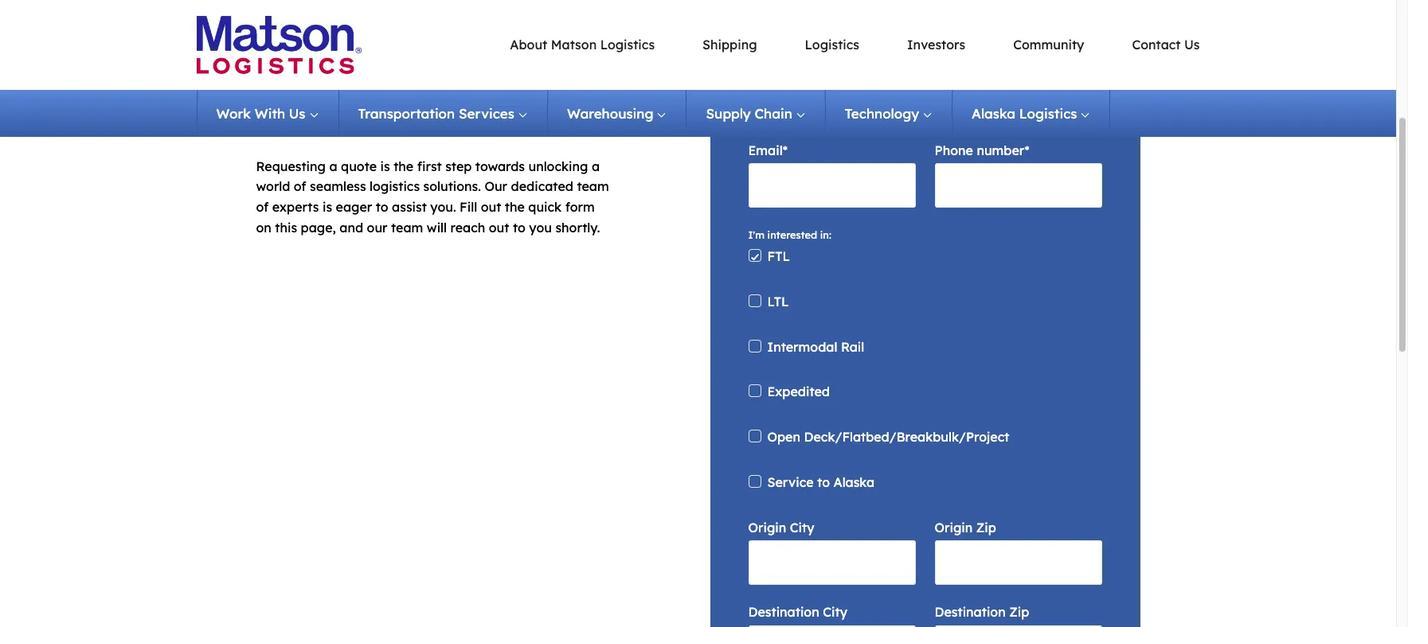 Task type: vqa. For each thing, say whether or not it's contained in the screenshot.
leftmost click here
no



Task type: locate. For each thing, give the bounding box(es) containing it.
warehousing link
[[548, 90, 687, 137]]

team up form
[[577, 179, 609, 195]]

destination
[[366, 118, 435, 133]]

technology link
[[826, 90, 953, 137]]

0 horizontal spatial alaska
[[833, 475, 875, 491]]

the up efficient, at the left
[[560, 0, 580, 11]]

0 horizontal spatial logistics
[[308, 16, 358, 32]]

0 horizontal spatial you
[[312, 56, 335, 72]]

you up large
[[312, 56, 335, 72]]

0 horizontal spatial zip
[[976, 520, 996, 536]]

to up streamlined
[[515, 56, 528, 72]]

None telephone field
[[935, 163, 1102, 208]]

matson down efficient, at the left
[[551, 36, 597, 52]]

investors link
[[907, 36, 965, 52]]

a
[[363, 56, 371, 72], [311, 77, 319, 93], [329, 158, 337, 174], [592, 158, 600, 174]]

origin down service
[[748, 520, 786, 536]]

open
[[767, 429, 800, 445]]

1 vertical spatial reach
[[450, 219, 485, 235]]

0 horizontal spatial origin
[[748, 520, 786, 536]]

1 destination from the left
[[748, 605, 819, 621]]

a up 'seamless'
[[329, 158, 337, 174]]

about
[[510, 36, 547, 52]]

1 vertical spatial of
[[256, 199, 269, 215]]

logistics inside alaska logistics link
[[1019, 105, 1077, 122]]

0 vertical spatial on
[[502, 0, 518, 11]]

is up with
[[443, 97, 452, 113]]

1 vertical spatial and
[[509, 118, 533, 133]]

1 horizontal spatial of
[[294, 179, 306, 195]]

assist
[[392, 199, 427, 215]]

supply chain
[[706, 105, 792, 122]]

1 horizontal spatial city
[[823, 605, 847, 621]]

chain
[[755, 105, 792, 122]]

0 horizontal spatial *
[[783, 142, 788, 158]]

of up experts
[[294, 179, 306, 195]]

0 vertical spatial is
[[443, 97, 452, 113]]

0 horizontal spatial on
[[256, 219, 271, 235]]

zip up destination zip "number field"
[[1009, 605, 1029, 621]]

1 horizontal spatial your
[[548, 97, 576, 113]]

investors
[[907, 36, 965, 52]]

expand
[[532, 56, 578, 72]]

matson for about
[[551, 36, 597, 52]]

matson up "premier" at the top of the page
[[273, 0, 319, 11]]

1 vertical spatial your
[[582, 56, 610, 72]]

0 horizontal spatial the
[[394, 158, 413, 174]]

None email field
[[748, 163, 915, 208]]

1 horizontal spatial and
[[340, 219, 363, 235]]

on left this
[[256, 219, 271, 235]]

2 horizontal spatial and
[[509, 118, 533, 133]]

logistics
[[600, 36, 655, 52], [805, 36, 859, 52], [1019, 105, 1077, 122]]

1 horizontal spatial you
[[529, 219, 552, 235]]

0 horizontal spatial your
[[432, 36, 460, 52]]

about matson logistics
[[510, 36, 655, 52]]

a right unlocking
[[592, 158, 600, 174]]

us right contact
[[1184, 36, 1200, 52]]

logistics up assist
[[370, 179, 420, 195]]

corporation
[[358, 77, 430, 93]]

on inside requesting a quote is the first step towards unlocking a world of seamless logistics solutions. our dedicated team of experts is eager to assist you. fill out the quick form on this page, and our team will reach out to you shortly.
[[256, 219, 271, 235]]

zip up origin zip number field
[[976, 520, 996, 536]]

destination
[[748, 605, 819, 621], [935, 605, 1006, 621]]

the down our
[[505, 199, 525, 215]]

to up speed in the top left of the page
[[487, 97, 500, 113]]

at
[[256, 0, 270, 11]]

1 horizontal spatial logistics
[[370, 179, 420, 195]]

ltl
[[767, 294, 789, 310]]

you down quick
[[529, 219, 552, 235]]

reach
[[256, 77, 291, 93], [450, 219, 485, 235]]

community link
[[1013, 36, 1084, 52]]

is up page,
[[322, 199, 332, 215]]

destination city
[[748, 605, 847, 621]]

is right quote
[[380, 158, 390, 174]]

matson inside at matson logistics, we pride ourselves on being the premier logistics provider that offers reliable, efficient, and tailored solutions for all your shipping needs. whether you are a small business looking to expand your reach or a large corporation seeking streamlined supply chain management, our team is here to ensure your cargo reaches its destination with speed and precision.
[[273, 0, 319, 11]]

alaska up number
[[972, 105, 1015, 122]]

2 origin from the left
[[935, 520, 973, 536]]

1 horizontal spatial *
[[1025, 142, 1030, 158]]

to down dedicated
[[513, 219, 525, 235]]

0 vertical spatial logistics
[[308, 16, 358, 32]]

your up precision.
[[548, 97, 576, 113]]

Origin City text field
[[748, 541, 915, 586]]

1 horizontal spatial on
[[502, 0, 518, 11]]

*
[[783, 142, 788, 158], [1025, 142, 1030, 158]]

1 horizontal spatial zip
[[1009, 605, 1029, 621]]

1 vertical spatial out
[[489, 219, 509, 235]]

on
[[502, 0, 518, 11], [256, 219, 271, 235]]

that
[[417, 16, 443, 32]]

Destination City text field
[[748, 626, 915, 628]]

first
[[417, 158, 442, 174]]

0 vertical spatial team
[[407, 97, 439, 113]]

0 vertical spatial city
[[790, 520, 814, 536]]

pride
[[405, 0, 437, 11]]

and
[[256, 36, 280, 52], [509, 118, 533, 133], [340, 219, 363, 235]]

work
[[216, 105, 251, 122]]

1 horizontal spatial matson
[[551, 36, 597, 52]]

on up reliable,
[[502, 0, 518, 11]]

on inside at matson logistics, we pride ourselves on being the premier logistics provider that offers reliable, efficient, and tailored solutions for all your shipping needs. whether you are a small business looking to expand your reach or a large corporation seeking streamlined supply chain management, our team is here to ensure your cargo reaches its destination with speed and precision.
[[502, 0, 518, 11]]

1 horizontal spatial logistics
[[805, 36, 859, 52]]

2 vertical spatial and
[[340, 219, 363, 235]]

shortly.
[[555, 219, 600, 235]]

is inside at matson logistics, we pride ourselves on being the premier logistics provider that offers reliable, efficient, and tailored solutions for all your shipping needs. whether you are a small business looking to expand your reach or a large corporation seeking streamlined supply chain management, our team is here to ensure your cargo reaches its destination with speed and precision.
[[443, 97, 452, 113]]

destination up destination zip "number field"
[[935, 605, 1006, 621]]

1 horizontal spatial reach
[[450, 219, 485, 235]]

your
[[432, 36, 460, 52], [582, 56, 610, 72], [548, 97, 576, 113]]

logistics down logistics,
[[308, 16, 358, 32]]

team up destination
[[407, 97, 439, 113]]

0 vertical spatial our
[[383, 97, 403, 113]]

intermodal
[[767, 339, 837, 355]]

with
[[439, 118, 465, 133]]

reach inside at matson logistics, we pride ourselves on being the premier logistics provider that offers reliable, efficient, and tailored solutions for all your shipping needs. whether you are a small business looking to expand your reach or a large corporation seeking streamlined supply chain management, our team is here to ensure your cargo reaches its destination with speed and precision.
[[256, 77, 291, 93]]

0 vertical spatial of
[[294, 179, 306, 195]]

shipping link
[[702, 36, 757, 52]]

origin
[[748, 520, 786, 536], [935, 520, 973, 536]]

2 vertical spatial your
[[548, 97, 576, 113]]

out
[[481, 199, 501, 215], [489, 219, 509, 235]]

None text field
[[748, 0, 915, 39], [935, 0, 1102, 39], [748, 79, 1102, 123], [748, 0, 915, 39], [935, 0, 1102, 39], [748, 79, 1102, 123]]

team
[[407, 97, 439, 113], [577, 179, 609, 195], [391, 219, 423, 235]]

city up the destination city text box
[[823, 605, 847, 621]]

2 horizontal spatial the
[[560, 0, 580, 11]]

matson
[[273, 0, 319, 11], [551, 36, 597, 52]]

ourselves
[[441, 0, 499, 11]]

premier
[[256, 16, 304, 32]]

0 vertical spatial alaska
[[972, 105, 1015, 122]]

0 horizontal spatial city
[[790, 520, 814, 536]]

tailored
[[283, 36, 331, 52]]

2 horizontal spatial is
[[443, 97, 452, 113]]

supply chain link
[[687, 90, 826, 137]]

origin up origin zip number field
[[935, 520, 973, 536]]

and down 'eager'
[[340, 219, 363, 235]]

efficient,
[[539, 16, 593, 32]]

menu
[[395, 35, 1200, 55], [196, 90, 1111, 137]]

origin for origin zip
[[935, 520, 973, 536]]

the inside at matson logistics, we pride ourselves on being the premier logistics provider that offers reliable, efficient, and tailored solutions for all your shipping needs. whether you are a small business looking to expand your reach or a large corporation seeking streamlined supply chain management, our team is here to ensure your cargo reaches its destination with speed and precision.
[[560, 0, 580, 11]]

our down 'eager'
[[367, 219, 388, 235]]

your down about matson logistics link
[[582, 56, 610, 72]]

deck/flatbed/breakbulk/project
[[804, 429, 1009, 445]]

zip for origin zip
[[976, 520, 996, 536]]

fill
[[460, 199, 477, 215]]

* down the alaska logistics
[[1025, 142, 1030, 158]]

experts
[[272, 199, 319, 215]]

0 horizontal spatial reach
[[256, 77, 291, 93]]

1 horizontal spatial destination
[[935, 605, 1006, 621]]

0 horizontal spatial us
[[289, 105, 305, 122]]

our
[[383, 97, 403, 113], [367, 219, 388, 235]]

provider
[[362, 16, 414, 32]]

and down ensure
[[509, 118, 533, 133]]

form
[[565, 199, 595, 215]]

needs.
[[520, 36, 560, 52]]

1 vertical spatial logistics
[[370, 179, 420, 195]]

0 vertical spatial the
[[560, 0, 580, 11]]

destination up the destination city text box
[[748, 605, 819, 621]]

phone number *
[[935, 142, 1030, 158]]

0 vertical spatial your
[[432, 36, 460, 52]]

will
[[427, 219, 447, 235]]

origin for origin city
[[748, 520, 786, 536]]

destination for destination city
[[748, 605, 819, 621]]

community
[[1013, 36, 1084, 52]]

quick
[[528, 199, 562, 215]]

you inside requesting a quote is the first step towards unlocking a world of seamless logistics solutions. our dedicated team of experts is eager to assist you. fill out the quick form on this page, and our team will reach out to you shortly.
[[529, 219, 552, 235]]

i'm interested in: ftl
[[748, 229, 831, 264]]

2 vertical spatial is
[[322, 199, 332, 215]]

logistics inside requesting a quote is the first step towards unlocking a world of seamless logistics solutions. our dedicated team of experts is eager to assist you. fill out the quick form on this page, and our team will reach out to you shortly.
[[370, 179, 420, 195]]

city
[[790, 520, 814, 536], [823, 605, 847, 621]]

0 vertical spatial and
[[256, 36, 280, 52]]

0 vertical spatial zip
[[976, 520, 996, 536]]

0 vertical spatial matson
[[273, 0, 319, 11]]

1 vertical spatial our
[[367, 219, 388, 235]]

our down corporation in the left of the page
[[383, 97, 403, 113]]

1 vertical spatial menu
[[196, 90, 1111, 137]]

0 vertical spatial reach
[[256, 77, 291, 93]]

0 horizontal spatial destination
[[748, 605, 819, 621]]

you
[[312, 56, 335, 72], [529, 219, 552, 235]]

1 vertical spatial zip
[[1009, 605, 1029, 621]]

1 origin from the left
[[748, 520, 786, 536]]

0 vertical spatial you
[[312, 56, 335, 72]]

of down world
[[256, 199, 269, 215]]

2 destination from the left
[[935, 605, 1006, 621]]

reach up chain
[[256, 77, 291, 93]]

0 vertical spatial menu
[[395, 35, 1200, 55]]

1 vertical spatial you
[[529, 219, 552, 235]]

city up origin city text box
[[790, 520, 814, 536]]

us right 'with' on the top
[[289, 105, 305, 122]]

work with us link
[[196, 90, 339, 137]]

interested
[[767, 229, 817, 241]]

our inside requesting a quote is the first step towards unlocking a world of seamless logistics solutions. our dedicated team of experts is eager to assist you. fill out the quick form on this page, and our team will reach out to you shortly.
[[367, 219, 388, 235]]

1 vertical spatial city
[[823, 605, 847, 621]]

2 vertical spatial the
[[505, 199, 525, 215]]

and down "premier" at the top of the page
[[256, 36, 280, 52]]

the left "first"
[[394, 158, 413, 174]]

0 horizontal spatial matson
[[273, 0, 319, 11]]

1 vertical spatial matson
[[551, 36, 597, 52]]

solutions.
[[423, 179, 481, 195]]

matson for at
[[273, 0, 319, 11]]

1 horizontal spatial is
[[380, 158, 390, 174]]

2 horizontal spatial logistics
[[1019, 105, 1077, 122]]

alaska down the open deck/flatbed/breakbulk/project
[[833, 475, 875, 491]]

* down chain
[[783, 142, 788, 158]]

your up business on the left
[[432, 36, 460, 52]]

shipping
[[702, 36, 757, 52]]

1 horizontal spatial us
[[1184, 36, 1200, 52]]

team down assist
[[391, 219, 423, 235]]

1 vertical spatial team
[[577, 179, 609, 195]]

reach down fill
[[450, 219, 485, 235]]

1 vertical spatial on
[[256, 219, 271, 235]]

1 horizontal spatial origin
[[935, 520, 973, 536]]

us
[[1184, 36, 1200, 52], [289, 105, 305, 122]]

0 horizontal spatial and
[[256, 36, 280, 52]]

requesting
[[256, 158, 326, 174]]



Task type: describe. For each thing, give the bounding box(es) containing it.
dedicated
[[511, 179, 573, 195]]

ensure
[[503, 97, 544, 113]]

towards
[[475, 158, 525, 174]]

0 horizontal spatial logistics
[[600, 36, 655, 52]]

transportation
[[358, 105, 455, 122]]

1 vertical spatial the
[[394, 158, 413, 174]]

2 vertical spatial team
[[391, 219, 423, 235]]

rail
[[841, 339, 864, 355]]

this
[[275, 219, 297, 235]]

management,
[[293, 97, 379, 113]]

menu containing about matson logistics
[[395, 35, 1200, 55]]

world
[[256, 179, 290, 195]]

a right are
[[363, 56, 371, 72]]

expedited
[[767, 384, 830, 400]]

our inside at matson logistics, we pride ourselves on being the premier logistics provider that offers reliable, efficient, and tailored solutions for all your shipping needs. whether you are a small business looking to expand your reach or a large corporation seeking streamlined supply chain management, our team is here to ensure your cargo reaches its destination with speed and precision.
[[383, 97, 403, 113]]

work with us
[[216, 105, 305, 122]]

with
[[255, 105, 285, 122]]

services
[[459, 105, 514, 122]]

eager
[[336, 199, 372, 215]]

2 * from the left
[[1025, 142, 1030, 158]]

looking
[[466, 56, 512, 72]]

quote
[[341, 158, 377, 174]]

offers
[[446, 16, 482, 32]]

and inside requesting a quote is the first step towards unlocking a world of seamless logistics solutions. our dedicated team of experts is eager to assist you. fill out the quick form on this page, and our team will reach out to you shortly.
[[340, 219, 363, 235]]

you.
[[430, 199, 456, 215]]

1 vertical spatial alaska
[[833, 475, 875, 491]]

phone
[[935, 142, 973, 158]]

technology
[[845, 105, 919, 122]]

logistics link
[[805, 36, 859, 52]]

a right or
[[311, 77, 319, 93]]

city for destination city
[[823, 605, 847, 621]]

chain
[[256, 97, 290, 113]]

menu containing work with us
[[196, 90, 1111, 137]]

reliable,
[[486, 16, 535, 32]]

supply
[[706, 105, 751, 122]]

page,
[[301, 219, 336, 235]]

logistics inside at matson logistics, we pride ourselves on being the premier logistics provider that offers reliable, efficient, and tailored solutions for all your shipping needs. whether you are a small business looking to expand your reach or a large corporation seeking streamlined supply chain management, our team is here to ensure your cargo reaches its destination with speed and precision.
[[308, 16, 358, 32]]

transportation services link
[[339, 90, 548, 137]]

number
[[977, 142, 1025, 158]]

destination for destination zip
[[935, 605, 1006, 621]]

being
[[521, 0, 556, 11]]

seeking
[[434, 77, 482, 93]]

email *
[[748, 142, 788, 158]]

email
[[748, 142, 783, 158]]

its
[[347, 118, 362, 133]]

solutions
[[335, 36, 389, 52]]

contact us
[[1132, 36, 1200, 52]]

zip for destination zip
[[1009, 605, 1029, 621]]

team inside at matson logistics, we pride ourselves on being the premier logistics provider that offers reliable, efficient, and tailored solutions for all your shipping needs. whether you are a small business looking to expand your reach or a large corporation seeking streamlined supply chain management, our team is here to ensure your cargo reaches its destination with speed and precision.
[[407, 97, 439, 113]]

origin zip
[[935, 520, 996, 536]]

shipping
[[464, 36, 517, 52]]

0 horizontal spatial of
[[256, 199, 269, 215]]

business
[[410, 56, 463, 72]]

for
[[393, 36, 411, 52]]

speed
[[469, 118, 506, 133]]

reaches
[[296, 118, 344, 133]]

origin city
[[748, 520, 814, 536]]

logistics,
[[323, 0, 381, 11]]

to right service
[[817, 475, 830, 491]]

ftl
[[767, 249, 790, 264]]

2 horizontal spatial your
[[582, 56, 610, 72]]

city for origin city
[[790, 520, 814, 536]]

1 * from the left
[[783, 142, 788, 158]]

or
[[294, 77, 307, 93]]

requesting a quote is the first step towards unlocking a world of seamless logistics solutions. our dedicated team of experts is eager to assist you. fill out the quick form on this page, and our team will reach out to you shortly.
[[256, 158, 609, 235]]

whether
[[256, 56, 309, 72]]

seamless
[[310, 179, 366, 195]]

about matson logistics link
[[510, 36, 655, 52]]

Destination Zip number field
[[935, 626, 1102, 628]]

0 vertical spatial us
[[1184, 36, 1200, 52]]

reach inside requesting a quote is the first step towards unlocking a world of seamless logistics solutions. our dedicated team of experts is eager to assist you. fill out the quick form on this page, and our team will reach out to you shortly.
[[450, 219, 485, 235]]

warehousing
[[567, 105, 653, 122]]

1 vertical spatial us
[[289, 105, 305, 122]]

0 horizontal spatial is
[[322, 199, 332, 215]]

contact
[[1132, 36, 1181, 52]]

streamlined
[[485, 77, 558, 93]]

we
[[384, 0, 402, 11]]

small
[[374, 56, 407, 72]]

1 horizontal spatial alaska
[[972, 105, 1015, 122]]

1 vertical spatial is
[[380, 158, 390, 174]]

alaska logistics link
[[953, 90, 1111, 137]]

you inside at matson logistics, we pride ourselves on being the premier logistics provider that offers reliable, efficient, and tailored solutions for all your shipping needs. whether you are a small business looking to expand your reach or a large corporation seeking streamlined supply chain management, our team is here to ensure your cargo reaches its destination with speed and precision.
[[312, 56, 335, 72]]

precision.
[[537, 118, 595, 133]]

cargo
[[256, 118, 292, 133]]

supply
[[562, 77, 602, 93]]

0 vertical spatial out
[[481, 199, 501, 215]]

all
[[414, 36, 429, 52]]

destination zip
[[935, 605, 1029, 621]]

at matson logistics, we pride ourselves on being the premier logistics provider that offers reliable, efficient, and tailored solutions for all your shipping needs. whether you are a small business looking to expand your reach or a large corporation seeking streamlined supply chain management, our team is here to ensure your cargo reaches its destination with speed and precision.
[[256, 0, 610, 133]]

contact us link
[[1132, 36, 1200, 52]]

Origin Zip number field
[[935, 541, 1102, 586]]

alaska logistics
[[972, 105, 1077, 122]]

in:
[[820, 229, 831, 241]]

to left assist
[[376, 199, 388, 215]]

step
[[445, 158, 472, 174]]

service
[[767, 475, 814, 491]]

transportation services
[[358, 105, 514, 122]]

1 horizontal spatial the
[[505, 199, 525, 215]]



